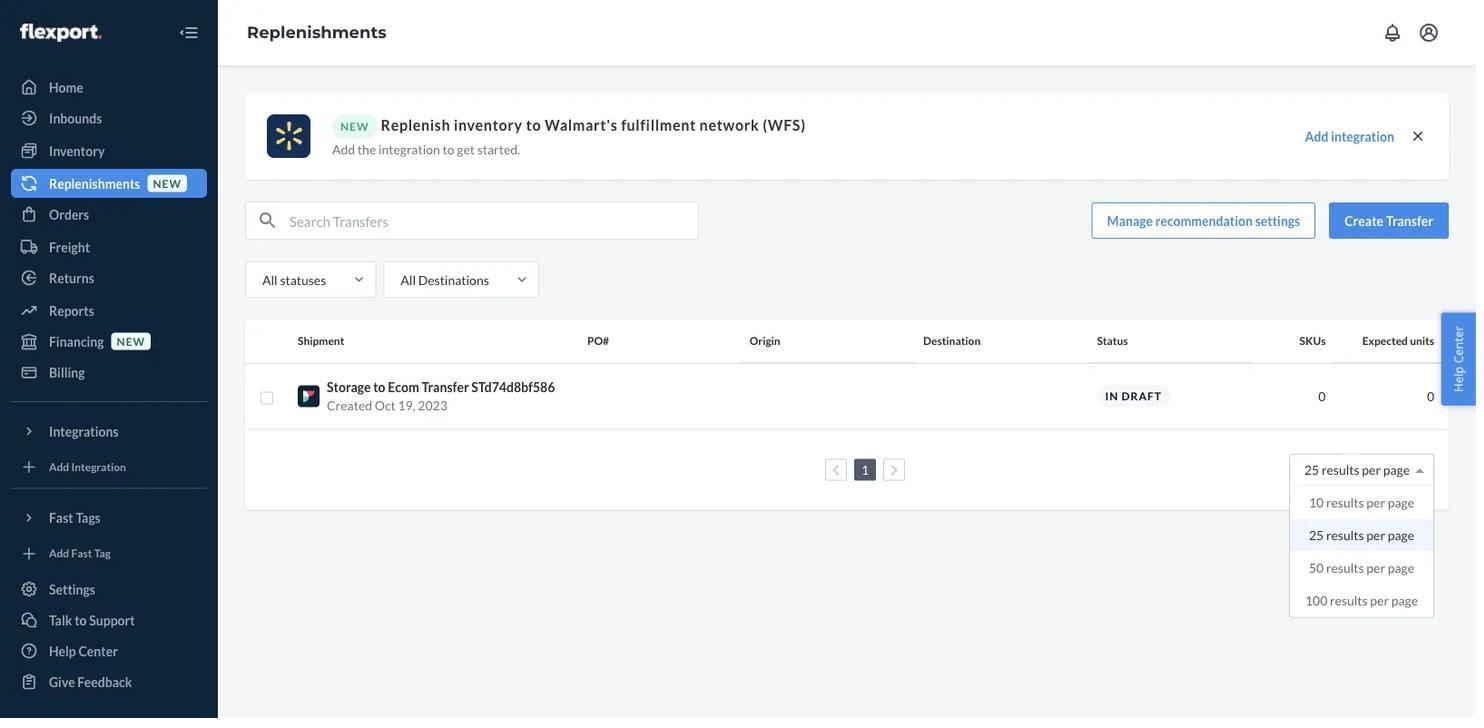 Task type: locate. For each thing, give the bounding box(es) containing it.
per down 50 results per page
[[1371, 593, 1390, 608]]

10 results per page option
[[1291, 486, 1434, 519]]

0 horizontal spatial 0
[[1319, 389, 1326, 404]]

25
[[1305, 462, 1320, 478], [1310, 528, 1324, 543]]

0 horizontal spatial new
[[117, 335, 145, 348]]

home
[[49, 79, 83, 95]]

(wfs)
[[763, 116, 806, 134]]

list box
[[1291, 486, 1434, 617]]

to inside button
[[75, 613, 87, 628]]

replenish
[[381, 116, 451, 134]]

0 down skus
[[1319, 389, 1326, 404]]

results right 100
[[1330, 593, 1368, 608]]

reports
[[49, 303, 94, 318]]

2 all from the left
[[401, 272, 416, 287]]

results for 100 results per page "option"
[[1330, 593, 1368, 608]]

1 vertical spatial help center
[[49, 643, 118, 659]]

transfer inside storage to ecom transfer std74d8bf586 created oct 19, 2023
[[422, 380, 469, 395]]

25 results per page inside list box
[[1310, 528, 1415, 543]]

0 vertical spatial replenishments
[[247, 22, 387, 42]]

integration down replenish
[[379, 141, 440, 157]]

page inside "option"
[[1392, 593, 1419, 608]]

center inside button
[[1451, 326, 1467, 363]]

per inside option
[[1367, 495, 1386, 510]]

new
[[153, 177, 182, 190], [117, 335, 145, 348]]

1 vertical spatial transfer
[[422, 380, 469, 395]]

orders link
[[11, 200, 207, 229]]

help inside button
[[1451, 366, 1467, 392]]

get
[[457, 141, 475, 157]]

add inside button
[[1306, 129, 1329, 144]]

all for all destinations
[[401, 272, 416, 287]]

close image
[[1410, 127, 1428, 145]]

100 results per page option
[[1291, 584, 1434, 617]]

add for add integration
[[49, 460, 69, 473]]

add the integration to get started.
[[332, 141, 520, 157]]

integration
[[1332, 129, 1395, 144], [379, 141, 440, 157]]

reports link
[[11, 296, 207, 325]]

1 vertical spatial replenishments
[[49, 176, 140, 191]]

0 vertical spatial transfer
[[1387, 213, 1434, 228]]

all for all statuses
[[262, 272, 278, 287]]

0 horizontal spatial help center
[[49, 643, 118, 659]]

create transfer link
[[1330, 203, 1449, 239]]

0 horizontal spatial help
[[49, 643, 76, 659]]

transfer up 2023
[[422, 380, 469, 395]]

page for 100 results per page "option"
[[1392, 593, 1419, 608]]

1 horizontal spatial new
[[153, 177, 182, 190]]

talk
[[49, 613, 72, 628]]

fast left tag
[[71, 547, 92, 560]]

create
[[1345, 213, 1384, 228]]

per for "10 results per page" option
[[1367, 495, 1386, 510]]

units
[[1411, 334, 1435, 348]]

manage recommendation settings
[[1108, 213, 1301, 228]]

help
[[1451, 366, 1467, 392], [49, 643, 76, 659]]

1 0 from the left
[[1319, 389, 1326, 404]]

25 results per page option up 50 results per page
[[1291, 519, 1434, 552]]

0 vertical spatial fast
[[49, 510, 73, 526]]

1 horizontal spatial 0
[[1428, 389, 1435, 404]]

to
[[526, 116, 542, 134], [443, 141, 455, 157], [373, 380, 386, 395], [75, 613, 87, 628]]

freight link
[[11, 232, 207, 262]]

0 horizontal spatial all
[[262, 272, 278, 287]]

help center
[[1451, 326, 1467, 392], [49, 643, 118, 659]]

chevron right image
[[891, 464, 899, 477]]

storage
[[327, 380, 371, 395]]

all destinations
[[401, 272, 489, 287]]

feedback
[[78, 674, 132, 690]]

expected units
[[1363, 334, 1435, 348]]

fast
[[49, 510, 73, 526], [71, 547, 92, 560]]

25 up 10
[[1305, 462, 1320, 478]]

new down reports link
[[117, 335, 145, 348]]

results
[[1322, 462, 1360, 478], [1327, 495, 1365, 510], [1327, 528, 1365, 543], [1327, 560, 1365, 576], [1330, 593, 1368, 608]]

1 horizontal spatial integration
[[1332, 129, 1395, 144]]

flexport logo image
[[20, 24, 102, 42]]

results right 50
[[1327, 560, 1365, 576]]

network
[[700, 116, 760, 134]]

to up 'oct'
[[373, 380, 386, 395]]

billing
[[49, 365, 85, 380]]

settings link
[[11, 575, 207, 604]]

page up 100 results per page "option"
[[1388, 560, 1415, 576]]

results inside "10 results per page" option
[[1327, 495, 1365, 510]]

None field
[[1342, 455, 1360, 485]]

25 results per page option up "10 results per page" option
[[1305, 462, 1410, 478]]

statuses
[[280, 272, 326, 287]]

25 up 50
[[1310, 528, 1324, 543]]

0 vertical spatial center
[[1451, 326, 1467, 363]]

per
[[1363, 462, 1381, 478], [1367, 495, 1386, 510], [1367, 528, 1386, 543], [1367, 560, 1386, 576], [1371, 593, 1390, 608]]

1 vertical spatial 25
[[1310, 528, 1324, 543]]

transfer right create
[[1387, 213, 1434, 228]]

returns link
[[11, 263, 207, 292]]

transfer inside button
[[1387, 213, 1434, 228]]

recommendation
[[1156, 213, 1253, 228]]

25 results per page option
[[1305, 462, 1410, 478], [1291, 519, 1434, 552]]

0 vertical spatial 25
[[1305, 462, 1320, 478]]

1 vertical spatial fast
[[71, 547, 92, 560]]

new for replenishments
[[153, 177, 182, 190]]

inventory
[[454, 116, 523, 134]]

50 results per page
[[1310, 560, 1415, 576]]

results inside 100 results per page "option"
[[1330, 593, 1368, 608]]

0 vertical spatial help center
[[1451, 326, 1467, 392]]

0 horizontal spatial replenishments
[[49, 176, 140, 191]]

replenishments
[[247, 22, 387, 42], [49, 176, 140, 191]]

to left get
[[443, 141, 455, 157]]

to inside storage to ecom transfer std74d8bf586 created oct 19, 2023
[[373, 380, 386, 395]]

25 results per page up "10 results per page" option
[[1305, 462, 1410, 478]]

settings
[[49, 582, 95, 597]]

0 horizontal spatial integration
[[379, 141, 440, 157]]

1 horizontal spatial help
[[1451, 366, 1467, 392]]

expected
[[1363, 334, 1409, 348]]

2 0 from the left
[[1428, 389, 1435, 404]]

all
[[262, 272, 278, 287], [401, 272, 416, 287]]

help center link
[[11, 637, 207, 666]]

manage
[[1108, 213, 1153, 228]]

open account menu image
[[1419, 22, 1440, 44]]

all left destinations
[[401, 272, 416, 287]]

page inside option
[[1388, 495, 1415, 510]]

fast left tags
[[49, 510, 73, 526]]

page up "10 results per page" option
[[1384, 462, 1410, 478]]

the
[[358, 141, 376, 157]]

center down talk to support
[[79, 643, 118, 659]]

1 horizontal spatial center
[[1451, 326, 1467, 363]]

results inside 50 results per page option
[[1327, 560, 1365, 576]]

10 results per page
[[1310, 495, 1415, 510]]

help center up give feedback
[[49, 643, 118, 659]]

per up 100 results per page "option"
[[1367, 560, 1386, 576]]

to right inventory
[[526, 116, 542, 134]]

help center right units
[[1451, 326, 1467, 392]]

0 vertical spatial new
[[153, 177, 182, 190]]

per inside "option"
[[1371, 593, 1390, 608]]

fast inside dropdown button
[[49, 510, 73, 526]]

per right 10
[[1367, 495, 1386, 510]]

1 horizontal spatial replenishments
[[247, 22, 387, 42]]

1 horizontal spatial all
[[401, 272, 416, 287]]

walmart's
[[545, 116, 618, 134]]

inbounds link
[[11, 104, 207, 133]]

add
[[1306, 129, 1329, 144], [332, 141, 355, 157], [49, 460, 69, 473], [49, 547, 69, 560]]

integrations button
[[11, 417, 207, 446]]

per inside option
[[1367, 560, 1386, 576]]

0 vertical spatial help
[[1451, 366, 1467, 392]]

page inside option
[[1388, 560, 1415, 576]]

0 left help center button
[[1428, 389, 1435, 404]]

page up 50 results per page option
[[1388, 528, 1415, 543]]

0 horizontal spatial transfer
[[422, 380, 469, 395]]

page down 50 results per page
[[1392, 593, 1419, 608]]

1 vertical spatial new
[[117, 335, 145, 348]]

1 vertical spatial 25 results per page
[[1310, 528, 1415, 543]]

0 horizontal spatial center
[[79, 643, 118, 659]]

integration left close image
[[1332, 129, 1395, 144]]

give feedback
[[49, 674, 132, 690]]

1 horizontal spatial help center
[[1451, 326, 1467, 392]]

new up orders link in the left top of the page
[[153, 177, 182, 190]]

page up 50 results per page
[[1388, 495, 1415, 510]]

po#
[[588, 334, 609, 348]]

1 vertical spatial help
[[49, 643, 76, 659]]

25 results per page up 50 results per page option
[[1310, 528, 1415, 543]]

results right 10
[[1327, 495, 1365, 510]]

1 all from the left
[[262, 272, 278, 287]]

add integration button
[[1306, 127, 1395, 146]]

25 results per page
[[1305, 462, 1410, 478], [1310, 528, 1415, 543]]

chevron left image
[[832, 464, 840, 477]]

center right units
[[1451, 326, 1467, 363]]

to right talk
[[75, 613, 87, 628]]

0 vertical spatial 25 results per page option
[[1305, 462, 1410, 478]]

1 horizontal spatial transfer
[[1387, 213, 1434, 228]]

results for "10 results per page" option
[[1327, 495, 1365, 510]]

help center button
[[1442, 313, 1477, 406]]

all left statuses
[[262, 272, 278, 287]]



Task type: vqa. For each thing, say whether or not it's contained in the screenshot.
left the Help
yes



Task type: describe. For each thing, give the bounding box(es) containing it.
Search Transfers text field
[[290, 203, 698, 239]]

manage recommendation settings link
[[1092, 203, 1316, 239]]

close navigation image
[[178, 22, 200, 44]]

square image
[[260, 391, 274, 405]]

in draft
[[1106, 390, 1162, 403]]

billing link
[[11, 358, 207, 387]]

orders
[[49, 207, 89, 222]]

add for add the integration to get started.
[[332, 141, 355, 157]]

per for 100 results per page "option"
[[1371, 593, 1390, 608]]

returns
[[49, 270, 94, 286]]

started.
[[477, 141, 520, 157]]

created
[[327, 398, 372, 413]]

create transfer
[[1345, 213, 1434, 228]]

freight
[[49, 239, 90, 255]]

home link
[[11, 73, 207, 102]]

std74d8bf586
[[472, 380, 555, 395]]

create transfer button
[[1330, 203, 1449, 239]]

100 results per page
[[1306, 593, 1419, 608]]

replenishments link
[[247, 22, 387, 42]]

fast tags button
[[11, 504, 207, 533]]

results for 50 results per page option
[[1327, 560, 1365, 576]]

per up "10 results per page" option
[[1363, 462, 1381, 478]]

tags
[[76, 510, 101, 526]]

1 link
[[858, 462, 873, 478]]

new
[[341, 120, 369, 133]]

page for "10 results per page" option
[[1388, 495, 1415, 510]]

add fast tag link
[[11, 540, 207, 568]]

financing
[[49, 334, 104, 349]]

oct
[[375, 398, 396, 413]]

add for add integration
[[1306, 129, 1329, 144]]

integration inside button
[[1332, 129, 1395, 144]]

fast tags
[[49, 510, 101, 526]]

per up 50 results per page option
[[1367, 528, 1386, 543]]

talk to support
[[49, 613, 135, 628]]

integration
[[71, 460, 126, 473]]

skus
[[1300, 334, 1326, 348]]

add fast tag
[[49, 547, 111, 560]]

page for 50 results per page option
[[1388, 560, 1415, 576]]

help center inside button
[[1451, 326, 1467, 392]]

draft
[[1122, 390, 1162, 403]]

0 vertical spatial 25 results per page
[[1305, 462, 1410, 478]]

results up "10 results per page" option
[[1322, 462, 1360, 478]]

all statuses
[[262, 272, 326, 287]]

19,
[[398, 398, 416, 413]]

new for financing
[[117, 335, 145, 348]]

100
[[1306, 593, 1328, 608]]

add integration
[[1306, 129, 1395, 144]]

50 results per page option
[[1291, 552, 1434, 584]]

per for 50 results per page option
[[1367, 560, 1386, 576]]

results up 50 results per page option
[[1327, 528, 1365, 543]]

list box containing 10 results per page
[[1291, 486, 1434, 617]]

support
[[89, 613, 135, 628]]

destinations
[[418, 272, 489, 287]]

1
[[862, 462, 869, 478]]

destination
[[924, 334, 981, 348]]

ecom
[[388, 380, 419, 395]]

tag
[[94, 547, 111, 560]]

2023
[[418, 398, 448, 413]]

integrations
[[49, 424, 119, 439]]

replenish inventory to walmart's fulfillment network (wfs)
[[381, 116, 806, 134]]

storage to ecom transfer std74d8bf586 created oct 19, 2023
[[327, 380, 555, 413]]

talk to support button
[[11, 606, 207, 635]]

add integration link
[[11, 453, 207, 481]]

give
[[49, 674, 75, 690]]

fulfillment
[[621, 116, 696, 134]]

shipment
[[298, 334, 344, 348]]

25 inside list box
[[1310, 528, 1324, 543]]

1 vertical spatial center
[[79, 643, 118, 659]]

add integration
[[49, 460, 126, 473]]

settings
[[1256, 213, 1301, 228]]

status
[[1097, 334, 1128, 348]]

in
[[1106, 390, 1119, 403]]

manage recommendation settings button
[[1092, 203, 1316, 239]]

origin
[[750, 334, 781, 348]]

give feedback button
[[11, 668, 207, 697]]

inventory
[[49, 143, 105, 158]]

1 vertical spatial 25 results per page option
[[1291, 519, 1434, 552]]

inventory link
[[11, 136, 207, 165]]

inbounds
[[49, 110, 102, 126]]

50
[[1310, 560, 1324, 576]]

open notifications image
[[1382, 22, 1404, 44]]

add for add fast tag
[[49, 547, 69, 560]]

10
[[1310, 495, 1324, 510]]



